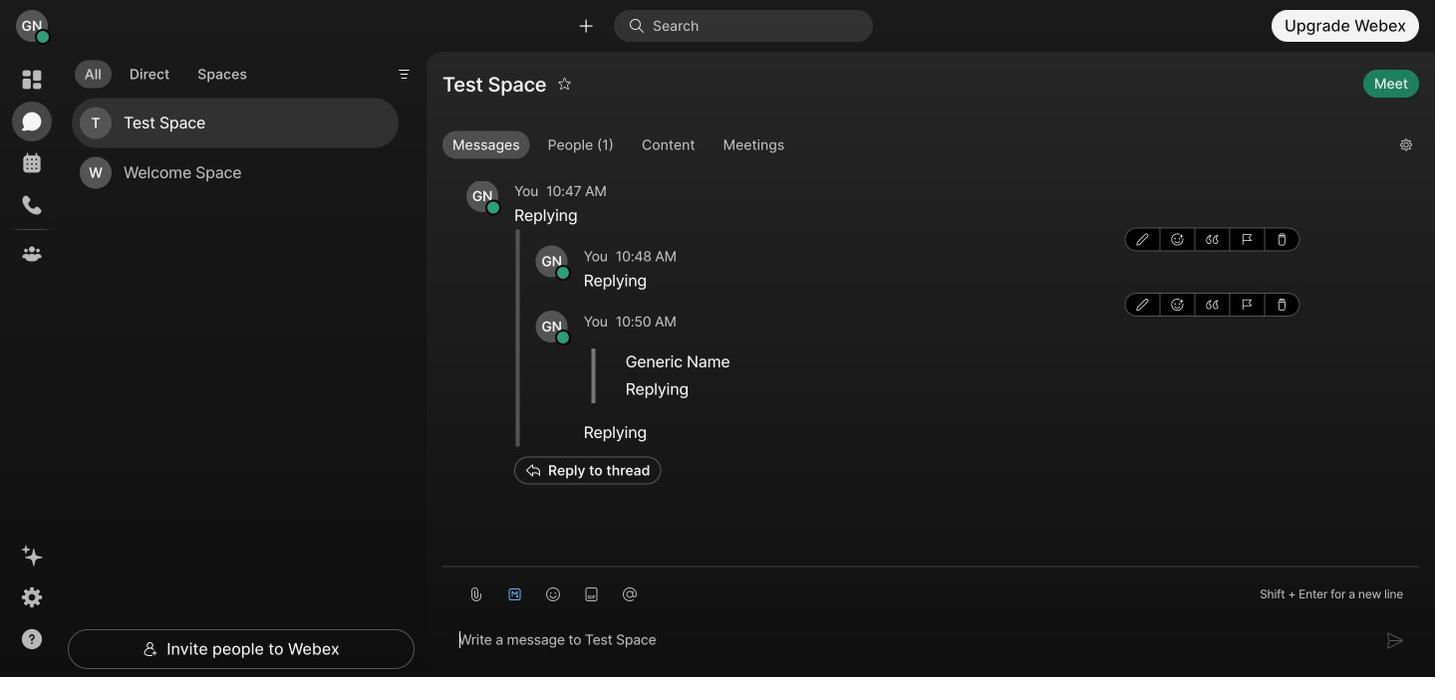 Task type: vqa. For each thing, say whether or not it's contained in the screenshot.
Teams, has no new notifications image
no



Task type: locate. For each thing, give the bounding box(es) containing it.
add reaction image
[[1172, 299, 1184, 311]]

flag for follow-up image left delete message icon
[[1241, 299, 1253, 311]]

0 vertical spatial quote message image
[[1206, 234, 1218, 246]]

0 vertical spatial group
[[443, 131, 1385, 163]]

2 quote message image from the top
[[1206, 299, 1218, 311]]

delete message image
[[1276, 234, 1288, 246]]

0 vertical spatial flag for follow-up image
[[1241, 234, 1253, 246]]

2 flag for follow-up image from the top
[[1241, 299, 1253, 311]]

group
[[443, 131, 1385, 163], [1125, 228, 1300, 252], [1125, 293, 1300, 317]]

2 vertical spatial group
[[1125, 293, 1300, 317]]

quote message image right add reaction image
[[1206, 299, 1218, 311]]

flag for follow-up image left delete message image
[[1241, 234, 1253, 246]]

1 vertical spatial group
[[1125, 228, 1300, 252]]

navigation
[[0, 52, 64, 678]]

1 flag for follow-up image from the top
[[1241, 234, 1253, 246]]

tab list
[[70, 48, 262, 94]]

quote message image right add reaction icon
[[1206, 234, 1218, 246]]

quote message image
[[1206, 234, 1218, 246], [1206, 299, 1218, 311]]

flag for follow-up image for delete message icon
[[1241, 299, 1253, 311]]

messages list
[[443, 0, 1419, 527]]

welcome space list item
[[72, 148, 399, 198]]

1 vertical spatial flag for follow-up image
[[1241, 299, 1253, 311]]

1 quote message image from the top
[[1206, 234, 1218, 246]]

flag for follow-up image
[[1241, 234, 1253, 246], [1241, 299, 1253, 311]]

1 vertical spatial quote message image
[[1206, 299, 1218, 311]]



Task type: describe. For each thing, give the bounding box(es) containing it.
quote message image for add reaction icon
[[1206, 234, 1218, 246]]

test space list item
[[72, 98, 399, 148]]

message composer toolbar element
[[443, 568, 1419, 614]]

add reaction image
[[1172, 234, 1184, 246]]

delete message image
[[1276, 299, 1288, 311]]

edit message image
[[1137, 234, 1149, 246]]

quote message image for add reaction image
[[1206, 299, 1218, 311]]

flag for follow-up image for delete message image
[[1241, 234, 1253, 246]]

webex tab list
[[12, 60, 52, 274]]

edit message image
[[1137, 299, 1149, 311]]



